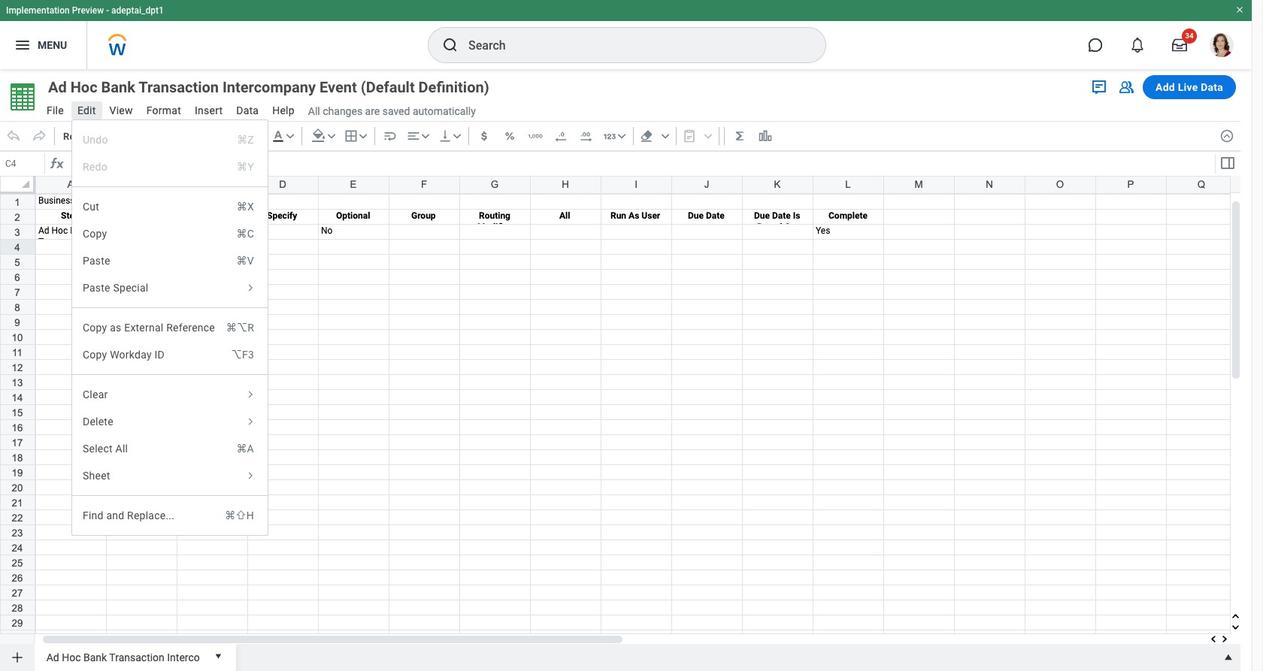 Task type: vqa. For each thing, say whether or not it's contained in the screenshot.
contact card matrix manager image for New Product - Sales Team Field Readiness
no



Task type: locate. For each thing, give the bounding box(es) containing it.
menus menu bar
[[39, 100, 302, 123]]

chevron down small image for align bottom icon
[[450, 129, 465, 144]]

chevron down small image
[[324, 129, 339, 144], [356, 129, 371, 144], [418, 129, 433, 144], [450, 129, 465, 144], [614, 129, 629, 144], [658, 129, 673, 144]]

transaction
[[139, 78, 219, 96], [109, 652, 165, 664]]

copy for copy as external reference
[[83, 322, 107, 334]]

0 horizontal spatial data
[[236, 105, 259, 117]]

toolbar container region
[[0, 121, 1214, 151]]

live
[[1178, 81, 1198, 93]]

preview
[[72, 5, 104, 16]]

chevron right small image for paste special
[[244, 281, 257, 295]]

menu banner
[[0, 0, 1252, 69]]

select all
[[83, 443, 128, 455]]

⌘⇧h
[[225, 510, 254, 522]]

menu item containing cut
[[72, 193, 268, 220]]

⌘c
[[236, 228, 254, 240]]

and
[[106, 510, 124, 522]]

autosum image
[[732, 129, 747, 144]]

chevron right small image inside clear 'menu item'
[[244, 388, 257, 402]]

hoc up edit
[[70, 78, 97, 96]]

dollar sign image
[[477, 129, 492, 144]]

thousands comma image
[[528, 129, 543, 144]]

align bottom image
[[437, 129, 453, 144]]

menu item
[[83, 131, 257, 149], [83, 158, 257, 176], [72, 193, 268, 220], [72, 220, 268, 247], [72, 247, 268, 275], [72, 314, 268, 341], [72, 341, 268, 369], [72, 435, 268, 463], [72, 502, 268, 529]]

hoc
[[70, 78, 97, 96], [62, 652, 81, 664]]

4 chevron down small image from the left
[[450, 129, 465, 144]]

data inside menus menu bar
[[236, 105, 259, 117]]

copy workday id
[[83, 349, 165, 361]]

0 vertical spatial transaction
[[139, 78, 219, 96]]

0 vertical spatial hoc
[[70, 78, 97, 96]]

all changes are saved automatically
[[308, 105, 476, 117]]

3 chevron right small image from the top
[[244, 469, 257, 483]]

remove zero image
[[553, 129, 568, 144]]

0 vertical spatial chevron right small image
[[244, 281, 257, 295]]

(default
[[361, 78, 415, 96]]

None text field
[[2, 153, 44, 174]]

eraser image
[[639, 129, 654, 144]]

0 vertical spatial paste
[[83, 255, 110, 267]]

2 paste from the top
[[83, 282, 110, 294]]

transaction left interco
[[109, 652, 165, 664]]

⌘a
[[236, 443, 254, 455]]

chevron down small image left align bottom icon
[[418, 129, 433, 144]]

ad up file
[[48, 78, 67, 96]]

ad
[[48, 78, 67, 96], [46, 652, 59, 664]]

chevron right small image for clear
[[244, 388, 257, 402]]

0 vertical spatial ad
[[48, 78, 67, 96]]

0 horizontal spatial all
[[116, 443, 128, 455]]

chevron down small image left dollar sign image
[[450, 129, 465, 144]]

paste left special
[[83, 282, 110, 294]]

1 vertical spatial transaction
[[109, 652, 165, 664]]

chevron right small image down ⌘v
[[244, 281, 257, 295]]

6 chevron down small image from the left
[[658, 129, 673, 144]]

-
[[106, 5, 109, 16]]

bank for ad hoc bank transaction interco
[[83, 652, 107, 664]]

are
[[365, 105, 380, 117]]

paste
[[83, 255, 110, 267], [83, 282, 110, 294]]

id
[[155, 349, 165, 361]]

1 vertical spatial ad
[[46, 652, 59, 664]]

edit menu
[[71, 120, 268, 536]]

chevron down small image left border all icon
[[324, 129, 339, 144]]

chevron down small image for numbers image
[[614, 129, 629, 144]]

2 chevron down small image from the left
[[356, 129, 371, 144]]

⌘y
[[237, 161, 254, 173]]

paste special
[[83, 282, 149, 294]]

paste up 'paste special'
[[83, 255, 110, 267]]

help
[[272, 105, 295, 117]]

align left image
[[406, 129, 421, 144]]

0 vertical spatial copy
[[83, 228, 107, 240]]

caret up image
[[1221, 651, 1236, 666]]

chevron right small image inside sheet 'menu item'
[[244, 469, 257, 483]]

2 copy from the top
[[83, 322, 107, 334]]

data right live
[[1201, 81, 1224, 93]]

profile logan mcneil image
[[1210, 33, 1234, 60]]

1 copy from the top
[[83, 228, 107, 240]]

all left changes
[[308, 105, 320, 117]]

undo
[[83, 134, 108, 146]]

1 horizontal spatial all
[[308, 105, 320, 117]]

1 vertical spatial chevron right small image
[[244, 388, 257, 402]]

grid
[[0, 176, 1264, 672]]

0 vertical spatial all
[[308, 105, 320, 117]]

chevron down small image left eraser icon
[[614, 129, 629, 144]]

transaction inside ad hoc bank transaction intercompany event (default definition) button
[[139, 78, 219, 96]]

menu item containing copy
[[72, 220, 268, 247]]

chevron right small image inside paste special menu item
[[244, 281, 257, 295]]

clear menu item
[[72, 381, 268, 408]]

all right select at the left of the page
[[116, 443, 128, 455]]

2 chevron right small image from the top
[[244, 388, 257, 402]]

roboto
[[63, 130, 96, 142]]

hoc for ad hoc bank transaction intercompany event (default definition)
[[70, 78, 97, 96]]

ad right add footer ws image
[[46, 652, 59, 664]]

find and replace...
[[83, 510, 175, 522]]

all
[[308, 105, 320, 117], [116, 443, 128, 455]]

bank
[[101, 78, 135, 96], [83, 652, 107, 664]]

reference
[[166, 322, 215, 334]]

implementation preview -   adeptai_dpt1
[[6, 5, 164, 16]]

chevron up circle image
[[1220, 129, 1235, 144]]

chevron right small image
[[244, 415, 257, 429]]

hoc right add footer ws image
[[62, 652, 81, 664]]

intercompany
[[223, 78, 316, 96]]

chevron down small image down are
[[356, 129, 371, 144]]

implementation
[[6, 5, 70, 16]]

copy left as
[[83, 322, 107, 334]]

2 vertical spatial chevron right small image
[[244, 469, 257, 483]]

search image
[[441, 36, 460, 54]]

2 vertical spatial copy
[[83, 349, 107, 361]]

3 chevron down small image from the left
[[418, 129, 433, 144]]

1 vertical spatial all
[[116, 443, 128, 455]]

copy left workday at the bottom of the page
[[83, 349, 107, 361]]

close environment banner image
[[1236, 5, 1245, 14]]

copy for copy workday id
[[83, 349, 107, 361]]

definition)
[[419, 78, 489, 96]]

border all image
[[343, 129, 359, 144]]

insert
[[195, 105, 223, 117]]

1 horizontal spatial data
[[1201, 81, 1224, 93]]

all changes are saved automatically button
[[302, 104, 476, 118]]

⌘z
[[237, 134, 254, 146]]

1 paste from the top
[[83, 255, 110, 267]]

5 chevron down small image from the left
[[614, 129, 629, 144]]

1 chevron right small image from the top
[[244, 281, 257, 295]]

transaction inside the ad hoc bank transaction interco button
[[109, 652, 165, 664]]

0 vertical spatial data
[[1201, 81, 1224, 93]]

chevron down small image
[[283, 129, 298, 144]]

changes
[[323, 105, 363, 117]]

1 vertical spatial copy
[[83, 322, 107, 334]]

ad for ad hoc bank transaction intercompany event (default definition)
[[48, 78, 67, 96]]

ad hoc bank transaction intercompany event (default definition) button
[[41, 77, 516, 98]]

media classroom image
[[1118, 78, 1136, 96]]

1 vertical spatial data
[[236, 105, 259, 117]]

add live data button
[[1143, 75, 1236, 99]]

copy down cut
[[83, 228, 107, 240]]

chevron right small image for sheet
[[244, 469, 257, 483]]

⌥f3
[[231, 349, 254, 361]]

bank for ad hoc bank transaction intercompany event (default definition)
[[101, 78, 135, 96]]

data
[[1201, 81, 1224, 93], [236, 105, 259, 117]]

data inside button
[[1201, 81, 1224, 93]]

1 vertical spatial hoc
[[62, 652, 81, 664]]

transaction up menus menu bar
[[139, 78, 219, 96]]

chevron right small image
[[244, 281, 257, 295], [244, 388, 257, 402], [244, 469, 257, 483]]

redo
[[83, 161, 107, 173]]

all inside menu item
[[116, 443, 128, 455]]

add live data
[[1156, 81, 1224, 93]]

3 copy from the top
[[83, 349, 107, 361]]

chevron down small image right eraser icon
[[658, 129, 673, 144]]

1 vertical spatial bank
[[83, 652, 107, 664]]

0 vertical spatial bank
[[101, 78, 135, 96]]

data up the underline image
[[236, 105, 259, 117]]

format
[[146, 105, 181, 117]]

chevron right small image up chevron right small icon on the bottom left of the page
[[244, 388, 257, 402]]

find
[[83, 510, 104, 522]]

menu button
[[0, 21, 87, 69]]

1 chevron down small image from the left
[[324, 129, 339, 144]]

chevron right small image down ⌘a
[[244, 469, 257, 483]]

1 vertical spatial paste
[[83, 282, 110, 294]]

copy
[[83, 228, 107, 240], [83, 322, 107, 334], [83, 349, 107, 361]]



Task type: describe. For each thing, give the bounding box(es) containing it.
add
[[1156, 81, 1175, 93]]

special
[[113, 282, 149, 294]]

⌘v
[[237, 255, 254, 267]]

paste for paste
[[83, 255, 110, 267]]

all inside 'button'
[[308, 105, 320, 117]]

ad for ad hoc bank transaction interco
[[46, 652, 59, 664]]

replace...
[[127, 510, 175, 522]]

Search Workday  search field
[[469, 29, 795, 62]]

menu item containing copy workday id
[[72, 341, 268, 369]]

edit
[[77, 105, 96, 117]]

⌘x
[[237, 201, 254, 213]]

delete menu item
[[72, 408, 268, 435]]

add zero image
[[579, 129, 594, 144]]

transaction for intercompany
[[139, 78, 219, 96]]

sheet menu item
[[72, 463, 268, 490]]

hoc for ad hoc bank transaction interco
[[62, 652, 81, 664]]

event
[[320, 78, 357, 96]]

paste special menu item
[[72, 275, 268, 302]]

cut
[[83, 201, 99, 213]]

file
[[47, 105, 64, 117]]

roboto button
[[58, 124, 140, 148]]

adeptai_dpt1
[[111, 5, 164, 16]]

activity stream image
[[1091, 78, 1109, 96]]

ad hoc bank transaction interco
[[46, 652, 200, 664]]

chart image
[[758, 129, 773, 144]]

sheet
[[83, 470, 110, 482]]

saved
[[383, 105, 410, 117]]

inbox large image
[[1173, 38, 1188, 53]]

automatically
[[413, 105, 476, 117]]

menu item containing find and replace...
[[72, 502, 268, 529]]

ad hoc bank transaction intercompany event (default definition)
[[48, 78, 489, 96]]

copy as external reference
[[83, 322, 215, 334]]

menu item containing select all
[[72, 435, 268, 463]]

clear
[[83, 389, 108, 401]]

copy for copy
[[83, 228, 107, 240]]

paste for paste special
[[83, 282, 110, 294]]

chevron down small image for border all icon
[[356, 129, 371, 144]]

add footer ws image
[[10, 651, 25, 666]]

⌘⌥r
[[226, 322, 254, 334]]

caret down small image
[[210, 649, 225, 664]]

external
[[124, 322, 164, 334]]

34 button
[[1163, 29, 1197, 62]]

interco
[[167, 652, 200, 664]]

menu item containing paste
[[72, 247, 268, 275]]

text wrap image
[[383, 129, 398, 144]]

formula editor image
[[1219, 154, 1237, 172]]

menu item containing redo
[[83, 158, 257, 176]]

justify image
[[14, 36, 32, 54]]

menu item containing undo
[[83, 131, 257, 149]]

as
[[110, 322, 121, 334]]

menu item containing copy as external reference
[[72, 314, 268, 341]]

delete
[[83, 416, 113, 428]]

transaction for interco
[[109, 652, 165, 664]]

underline image
[[240, 129, 255, 144]]

ad hoc bank transaction interco button
[[40, 645, 206, 669]]

workday
[[110, 349, 152, 361]]

percentage image
[[502, 129, 517, 144]]

chevron down small image for the 'align left' image
[[418, 129, 433, 144]]

select
[[83, 443, 113, 455]]

34
[[1185, 32, 1194, 40]]

view
[[109, 105, 133, 117]]

fx image
[[48, 155, 66, 173]]

menu
[[38, 39, 67, 51]]

Formula Bar text field
[[66, 153, 1214, 174]]

notifications large image
[[1130, 38, 1145, 53]]

numbers image
[[602, 129, 617, 144]]



